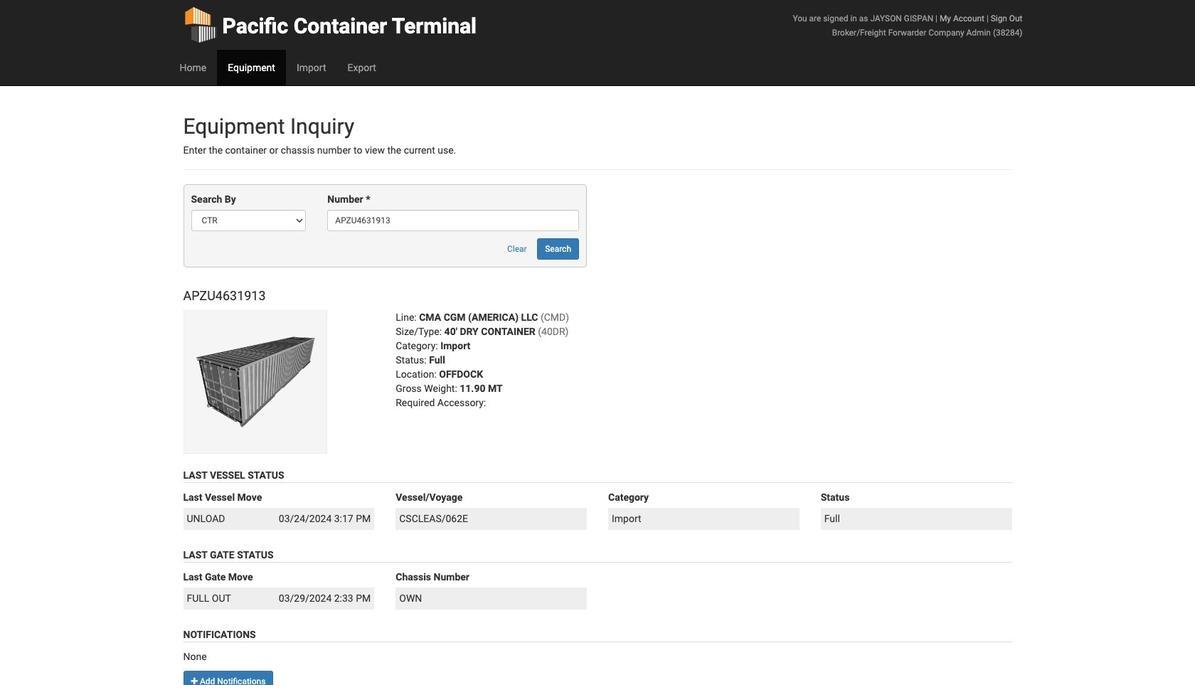 Task type: vqa. For each thing, say whether or not it's contained in the screenshot.
"plus" image
yes



Task type: locate. For each thing, give the bounding box(es) containing it.
40dr image
[[183, 310, 327, 454]]

None text field
[[328, 210, 579, 232]]

plus image
[[191, 677, 198, 685]]



